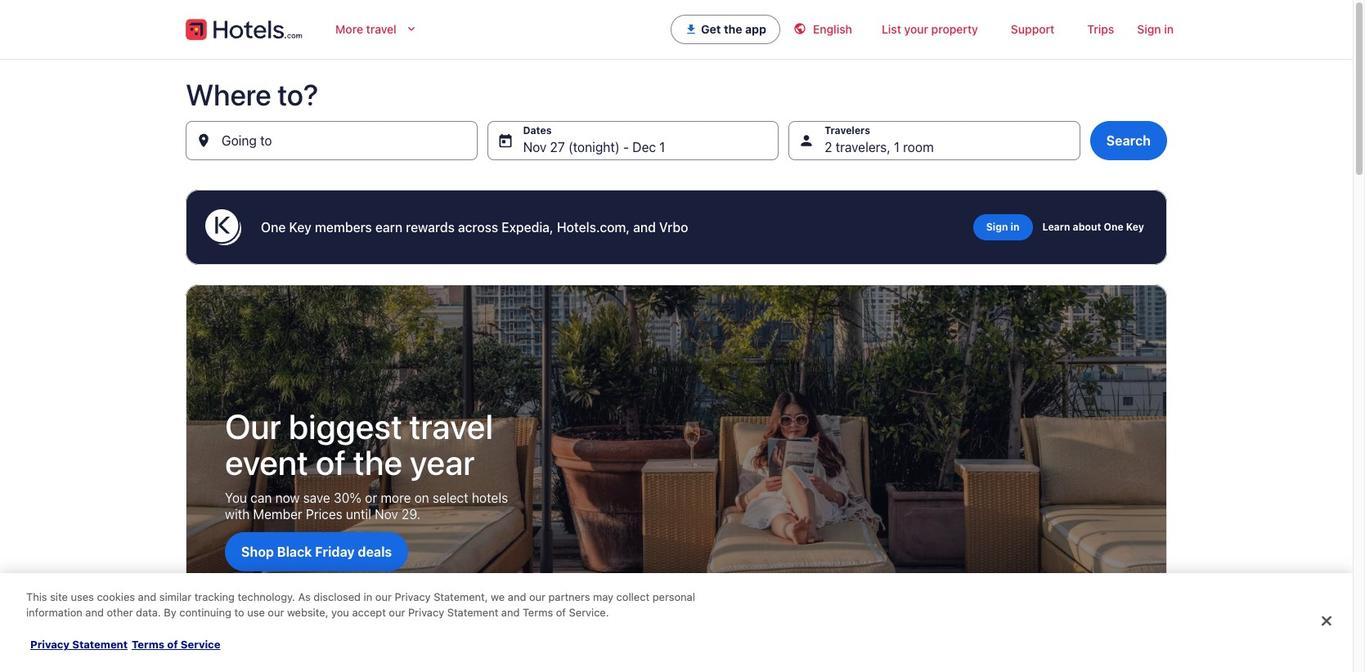 Task type: describe. For each thing, give the bounding box(es) containing it.
1 inside button
[[660, 140, 665, 155]]

to
[[234, 607, 244, 620]]

save
[[303, 491, 330, 506]]

cookies
[[97, 591, 135, 604]]

0 horizontal spatial key
[[289, 220, 312, 235]]

this
[[26, 591, 47, 604]]

support
[[1011, 22, 1055, 36]]

to?
[[278, 77, 319, 112]]

sign for sign in link
[[986, 221, 1008, 233]]

sign in for sign in link
[[986, 221, 1020, 233]]

similar
[[159, 591, 192, 604]]

use
[[247, 607, 265, 620]]

expedia,
[[502, 220, 554, 235]]

now
[[275, 491, 300, 506]]

hotels logo image
[[186, 16, 303, 43]]

travel inside dropdown button
[[366, 22, 397, 36]]

1 horizontal spatial one
[[1104, 221, 1124, 233]]

shop
[[241, 545, 274, 560]]

learn about one key link
[[1039, 214, 1148, 241]]

vrbo
[[659, 220, 688, 235]]

our biggest travel event of the year main content
[[0, 59, 1353, 672]]

list your property link
[[865, 13, 995, 46]]

in inside this site uses cookies and similar tracking technology. as disclosed in our privacy statement, we and our partners may collect personal information and other data. by continuing to use our website, you accept our  privacy statement and terms of service.
[[364, 591, 372, 604]]

2 vertical spatial privacy
[[30, 638, 70, 652]]

as
[[298, 591, 311, 604]]

our left partners
[[529, 591, 546, 604]]

until
[[346, 507, 371, 522]]

statement,
[[434, 591, 488, 604]]

0 horizontal spatial one
[[261, 220, 286, 235]]

where
[[186, 77, 271, 112]]

our up accept
[[375, 591, 392, 604]]

and down we
[[501, 607, 520, 620]]

2 travelers, 1 room
[[825, 140, 934, 155]]

and up data.
[[138, 591, 156, 604]]

1 vertical spatial terms
[[132, 638, 164, 652]]

2
[[825, 140, 832, 155]]

support link
[[995, 13, 1071, 46]]

2 travelers, 1 room button
[[789, 121, 1080, 160]]

in for sign in link
[[1011, 221, 1020, 233]]

service
[[181, 638, 220, 652]]

or
[[365, 491, 377, 506]]

get the app link
[[671, 15, 780, 44]]

sign in button
[[1131, 13, 1180, 46]]

(tonight)
[[568, 140, 620, 155]]

shop black friday deals link
[[225, 533, 408, 572]]

partners
[[548, 591, 590, 604]]

site
[[50, 591, 68, 604]]

one key members earn rewards across expedia, hotels.com, and vrbo
[[261, 220, 688, 235]]

year
[[410, 442, 475, 483]]

in for sign in "dropdown button"
[[1164, 22, 1174, 36]]

and right we
[[508, 591, 526, 604]]

list your property
[[882, 22, 978, 36]]

get the app
[[701, 22, 767, 36]]

0 horizontal spatial of
[[167, 638, 178, 652]]

search button
[[1090, 121, 1167, 160]]

shop black friday deals
[[241, 545, 392, 560]]

service.
[[569, 607, 609, 620]]

privacy statement link
[[30, 638, 128, 652]]

more
[[381, 491, 411, 506]]

event
[[225, 442, 308, 483]]

trips link
[[1071, 13, 1131, 46]]

members
[[315, 220, 372, 235]]

0 vertical spatial privacy
[[395, 591, 431, 604]]

continuing
[[179, 607, 231, 620]]

technology.
[[238, 591, 295, 604]]

of inside the our biggest travel event of the year you can now save 30% or more on select hotels with member prices until nov 29.
[[316, 442, 346, 483]]

statement inside this site uses cookies and similar tracking technology. as disclosed in our privacy statement, we and our partners may collect personal information and other data. by continuing to use our website, you accept our  privacy statement and terms of service.
[[447, 607, 498, 620]]

property
[[931, 22, 978, 36]]

we
[[491, 591, 505, 604]]

more
[[336, 22, 363, 36]]

1 vertical spatial privacy
[[408, 607, 444, 620]]

prices
[[306, 507, 343, 522]]

nov 27 (tonight) - dec 1
[[523, 140, 665, 155]]

english button
[[780, 13, 865, 46]]

terms of service link
[[132, 638, 220, 652]]

uses
[[71, 591, 94, 604]]

about
[[1073, 221, 1101, 233]]



Task type: vqa. For each thing, say whether or not it's contained in the screenshot.
Sign within the dropdown button
yes



Task type: locate. For each thing, give the bounding box(es) containing it.
1 horizontal spatial sign
[[1137, 22, 1161, 36]]

accept
[[352, 607, 386, 620]]

0 vertical spatial terms
[[523, 607, 553, 620]]

0 vertical spatial sign
[[1137, 22, 1161, 36]]

and left the vrbo
[[633, 220, 656, 235]]

-
[[623, 140, 629, 155]]

nov 27 (tonight) - dec 1 button
[[487, 121, 779, 160]]

in left learn
[[1011, 221, 1020, 233]]

more travel
[[336, 22, 397, 36]]

privacy down "information"
[[30, 638, 70, 652]]

travel up select
[[410, 406, 493, 447]]

travel right 'more'
[[366, 22, 397, 36]]

0 vertical spatial travel
[[366, 22, 397, 36]]

1
[[660, 140, 665, 155], [894, 140, 900, 155]]

and
[[633, 220, 656, 235], [138, 591, 156, 604], [508, 591, 526, 604], [85, 607, 104, 620], [501, 607, 520, 620]]

statement
[[447, 607, 498, 620], [72, 638, 128, 652]]

information
[[26, 607, 82, 620]]

by
[[164, 607, 176, 620]]

other
[[107, 607, 133, 620]]

dec
[[633, 140, 656, 155]]

0 horizontal spatial the
[[353, 442, 402, 483]]

1 vertical spatial the
[[353, 442, 402, 483]]

terms down data.
[[132, 638, 164, 652]]

1 left room
[[894, 140, 900, 155]]

of
[[316, 442, 346, 483], [556, 607, 566, 620], [167, 638, 178, 652]]

earn
[[375, 220, 403, 235]]

1 horizontal spatial the
[[724, 22, 742, 36]]

on
[[414, 491, 429, 506]]

in right trips
[[1164, 22, 1174, 36]]

2 vertical spatial of
[[167, 638, 178, 652]]

biggest
[[289, 406, 402, 447]]

0 horizontal spatial nov
[[375, 507, 398, 522]]

sign inside sign in "dropdown button"
[[1137, 22, 1161, 36]]

sign in for sign in "dropdown button"
[[1137, 22, 1174, 36]]

1 inside dropdown button
[[894, 140, 900, 155]]

0 horizontal spatial statement
[[72, 638, 128, 652]]

sign in inside sign in "dropdown button"
[[1137, 22, 1174, 36]]

data.
[[136, 607, 161, 620]]

of inside this site uses cookies and similar tracking technology. as disclosed in our privacy statement, we and our partners may collect personal information and other data. by continuing to use our website, you accept our  privacy statement and terms of service.
[[556, 607, 566, 620]]

0 vertical spatial nov
[[523, 140, 547, 155]]

2 horizontal spatial in
[[1164, 22, 1174, 36]]

0 horizontal spatial sign
[[986, 221, 1008, 233]]

black
[[277, 545, 312, 560]]

travel
[[366, 22, 397, 36], [410, 406, 493, 447]]

0 horizontal spatial 1
[[660, 140, 665, 155]]

collect
[[617, 591, 650, 604]]

nov inside the our biggest travel event of the year you can now save 30% or more on select hotels with member prices until nov 29.
[[375, 507, 398, 522]]

1 horizontal spatial nov
[[523, 140, 547, 155]]

member
[[253, 507, 302, 522]]

1 horizontal spatial sign in
[[1137, 22, 1174, 36]]

and down uses
[[85, 607, 104, 620]]

app
[[745, 22, 767, 36]]

privacy alert dialog
[[0, 573, 1353, 672]]

get
[[701, 22, 721, 36]]

key right about
[[1126, 221, 1144, 233]]

1 horizontal spatial travel
[[410, 406, 493, 447]]

friday
[[315, 545, 355, 560]]

1 vertical spatial travel
[[410, 406, 493, 447]]

sign inside sign in link
[[986, 221, 1008, 233]]

0 vertical spatial of
[[316, 442, 346, 483]]

sign left learn
[[986, 221, 1008, 233]]

privacy down statement,
[[408, 607, 444, 620]]

0 vertical spatial the
[[724, 22, 742, 36]]

0 vertical spatial statement
[[447, 607, 498, 620]]

on a rooftop patio image
[[186, 285, 1167, 672]]

our biggest travel event of the year you can now save 30% or more on select hotels with member prices until nov 29.
[[225, 406, 508, 522]]

0 horizontal spatial terms
[[132, 638, 164, 652]]

with
[[225, 507, 250, 522]]

hotels.com,
[[557, 220, 630, 235]]

select
[[433, 491, 469, 506]]

nov
[[523, 140, 547, 155], [375, 507, 398, 522]]

more travel button
[[322, 13, 431, 46]]

1 vertical spatial sign
[[986, 221, 1008, 233]]

0 horizontal spatial in
[[364, 591, 372, 604]]

nov inside button
[[523, 140, 547, 155]]

1 1 from the left
[[660, 140, 665, 155]]

one right about
[[1104, 221, 1124, 233]]

sign in right trips
[[1137, 22, 1174, 36]]

may
[[593, 591, 614, 604]]

30%
[[334, 491, 362, 506]]

you
[[331, 607, 349, 620]]

can
[[250, 491, 272, 506]]

1 vertical spatial in
[[1011, 221, 1020, 233]]

0 vertical spatial in
[[1164, 22, 1174, 36]]

privacy
[[395, 591, 431, 604], [408, 607, 444, 620], [30, 638, 70, 652]]

1 vertical spatial sign in
[[986, 221, 1020, 233]]

travelers,
[[836, 140, 891, 155]]

2 horizontal spatial of
[[556, 607, 566, 620]]

27
[[550, 140, 565, 155]]

0 vertical spatial sign in
[[1137, 22, 1174, 36]]

trips
[[1088, 22, 1114, 36]]

terms inside this site uses cookies and similar tracking technology. as disclosed in our privacy statement, we and our partners may collect personal information and other data. by continuing to use our website, you accept our  privacy statement and terms of service.
[[523, 607, 553, 620]]

learn about one key
[[1043, 221, 1144, 233]]

29.
[[402, 507, 420, 522]]

1 horizontal spatial terms
[[523, 607, 553, 620]]

one
[[261, 220, 286, 235], [1104, 221, 1124, 233]]

0 horizontal spatial sign in
[[986, 221, 1020, 233]]

hotels
[[472, 491, 508, 506]]

sign for sign in "dropdown button"
[[1137, 22, 1161, 36]]

rewards
[[406, 220, 455, 235]]

1 horizontal spatial of
[[316, 442, 346, 483]]

our right accept
[[389, 607, 405, 620]]

privacy statement terms of service
[[30, 638, 220, 652]]

search
[[1107, 133, 1151, 148]]

you
[[225, 491, 247, 506]]

sign in left learn
[[986, 221, 1020, 233]]

disclosed
[[314, 591, 361, 604]]

key left members
[[289, 220, 312, 235]]

of down partners
[[556, 607, 566, 620]]

sign in inside sign in link
[[986, 221, 1020, 233]]

english
[[813, 22, 852, 36]]

nov down more
[[375, 507, 398, 522]]

privacy left statement,
[[395, 591, 431, 604]]

and inside the our biggest travel event of the year main content
[[633, 220, 656, 235]]

the inside the our biggest travel event of the year you can now save 30% or more on select hotels with member prices until nov 29.
[[353, 442, 402, 483]]

of left service
[[167, 638, 178, 652]]

1 right dec
[[660, 140, 665, 155]]

in inside the our biggest travel event of the year main content
[[1011, 221, 1020, 233]]

1 horizontal spatial 1
[[894, 140, 900, 155]]

list
[[882, 22, 901, 36]]

1 vertical spatial statement
[[72, 638, 128, 652]]

the up "or"
[[353, 442, 402, 483]]

your
[[904, 22, 929, 36]]

in up accept
[[364, 591, 372, 604]]

1 horizontal spatial in
[[1011, 221, 1020, 233]]

statement down statement,
[[447, 607, 498, 620]]

in
[[1164, 22, 1174, 36], [1011, 221, 1020, 233], [364, 591, 372, 604]]

one left members
[[261, 220, 286, 235]]

travel inside the our biggest travel event of the year you can now save 30% or more on select hotels with member prices until nov 29.
[[410, 406, 493, 447]]

website,
[[287, 607, 328, 620]]

statement down 'other'
[[72, 638, 128, 652]]

sign in link
[[973, 214, 1033, 241]]

room
[[903, 140, 934, 155]]

the right get
[[724, 22, 742, 36]]

1 vertical spatial of
[[556, 607, 566, 620]]

sign right trips
[[1137, 22, 1161, 36]]

our
[[375, 591, 392, 604], [529, 591, 546, 604], [268, 607, 284, 620], [389, 607, 405, 620]]

1 horizontal spatial statement
[[447, 607, 498, 620]]

tracking
[[194, 591, 235, 604]]

download the app button image
[[685, 23, 698, 36]]

terms down partners
[[523, 607, 553, 620]]

of up 'save'
[[316, 442, 346, 483]]

0 horizontal spatial travel
[[366, 22, 397, 36]]

personal
[[653, 591, 695, 604]]

small image
[[793, 22, 807, 35]]

in inside "dropdown button"
[[1164, 22, 1174, 36]]

across
[[458, 220, 498, 235]]

1 vertical spatial nov
[[375, 507, 398, 522]]

2 vertical spatial in
[[364, 591, 372, 604]]

1 horizontal spatial key
[[1126, 221, 1144, 233]]

deals
[[358, 545, 392, 560]]

nov left 27
[[523, 140, 547, 155]]

where to?
[[186, 77, 319, 112]]

our
[[225, 406, 281, 447]]

learn
[[1043, 221, 1070, 233]]

2 1 from the left
[[894, 140, 900, 155]]

our down technology.
[[268, 607, 284, 620]]

sign in
[[1137, 22, 1174, 36], [986, 221, 1020, 233]]



